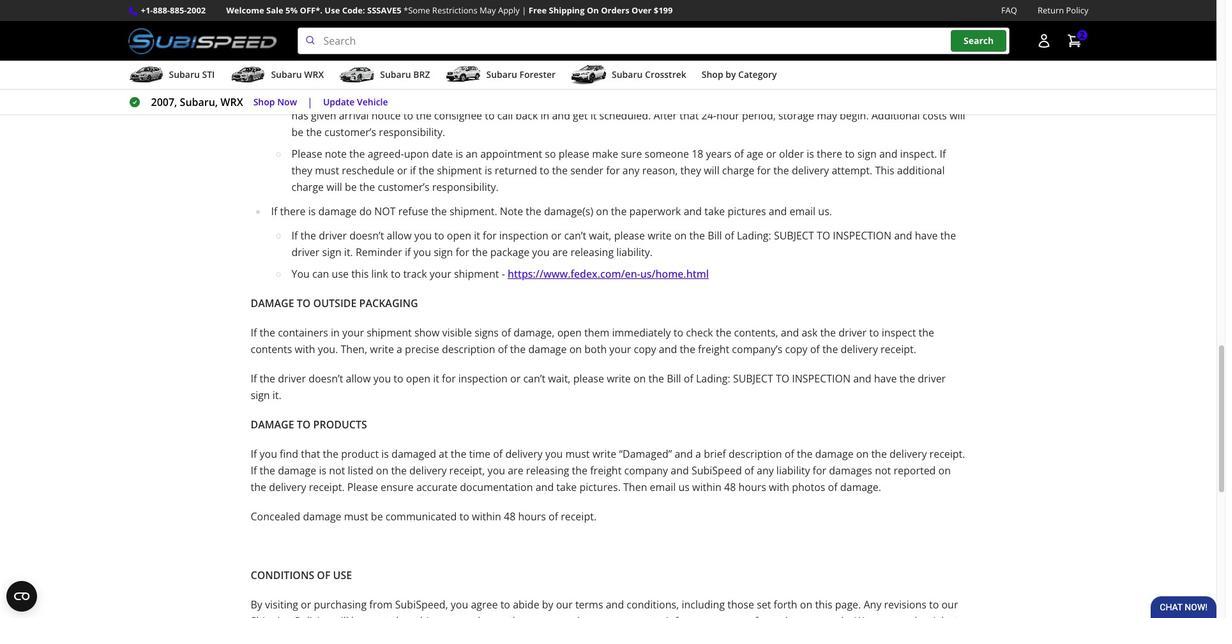 Task type: describe. For each thing, give the bounding box(es) containing it.
immediately
[[612, 326, 671, 340]]

shop for shop by category
[[702, 68, 724, 81]]

right
[[930, 615, 952, 618]]

it. for if the driver doesn't allow you to open it for inspection or can't wait, please write on the bill of lading: subject to inspection and have the driver sign it. reminder if you sign for the package you are releasing liability.
[[344, 245, 353, 259]]

delivery inside once you've signed and accepted the shipment, you are releasing the freight company and subispeed of any liability for damages not reported on the delivery receipt. although most deliveries are made without incident, should you discover a problem please follow the guidelines listed below.
[[305, 29, 342, 44]]

for down make
[[606, 164, 620, 178]]

use
[[332, 267, 349, 281]]

shop now link
[[253, 95, 297, 110]]

a inside freight company has limited space. there is a 24-hour period once the freight arrives at the delivery service center and the freight company has given arrival notice to the consignee to call back in and get it scheduled. after that 24-hour period, storage may begin. additional costs will be the customer's responsibility.
[[502, 92, 508, 106]]

to inside 'if the driver doesn't allow you to open it for inspection or can't wait, please write on the bill of lading: subject to inspection and have the driver sign it.'
[[394, 372, 404, 386]]

if for if you find that the product is damaged at the time of delivery you must write "damaged" and a brief description of the damage on the delivery receipt. if the damage is not listed on the delivery receipt, you are releasing the freight company and subispeed of any liability for damages not reported on the delivery receipt. please ensure accurate documentation and take pictures. then email us within 48 hours with photos of damage.
[[251, 447, 257, 461]]

for inside 'if the driver doesn't allow you to open it for inspection or can't wait, please write on the bill of lading: subject to inspection and have the driver sign it.'
[[442, 372, 456, 386]]

if for if there is damage do not refuse the shipment. note the damage(s) on the paperwork and take pictures and email us.
[[271, 205, 278, 219]]

for inside once you've signed and accepted the shipment, you are releasing the freight company and subispeed of any liability for damages not reported on the delivery receipt. although most deliveries are made without incident, should you discover a problem please follow the guidelines listed below.
[[829, 13, 842, 27]]

customer's inside please note the agreed-upon date is an appointment so please make sure someone 18 years of age or older is there to sign and inspect. if they must reschedule or if the shipment is returned to the sender for any reason, they will charge for the delivery attempt. this additional charge will be the customer's responsibility.
[[378, 180, 430, 194]]

arrival
[[339, 109, 369, 123]]

refuse
[[399, 205, 429, 219]]

description inside if you find that the product is damaged at the time of delivery you must write "damaged" and a brief description of the damage on the delivery receipt. if the damage is not listed on the delivery receipt, you are releasing the freight company and subispeed of any liability for damages not reported on the delivery receipt. please ensure accurate documentation and take pictures. then email us within 48 hours with photos of damage.
[[729, 447, 782, 461]]

hours inside if you find that the product is damaged at the time of delivery you must write "damaged" and a brief description of the damage on the delivery receipt. if the damage is not listed on the delivery receipt, you are releasing the freight company and subispeed of any liability for damages not reported on the delivery receipt. please ensure accurate documentation and take pictures. then email us within 48 hours with photos of damage.
[[739, 481, 767, 495]]

and inside please note the agreed-upon date is an appointment so please make sure someone 18 years of age or older is there to sign and inspect. if they must reschedule or if the shipment is returned to the sender for any reason, they will charge for the delivery attempt. this additional charge will be the customer's responsibility.
[[880, 147, 898, 161]]

deliveries
[[456, 29, 501, 44]]

1 vertical spatial has
[[292, 109, 308, 123]]

is down damage to products
[[319, 464, 327, 478]]

subaru for subaru sti
[[169, 68, 200, 81]]

must inside please note the agreed-upon date is an appointment so please make sure someone 18 years of age or older is there to sign and inspect. if they must reschedule or if the shipment is returned to the sender for any reason, they will charge for the delivery attempt. this additional charge will be the customer's responsibility.
[[315, 164, 339, 178]]

made
[[522, 29, 549, 44]]

inspection for if the driver doesn't allow you to open it for inspection or can't wait, please write on the bill of lading: subject to inspection and have the driver sign it.
[[459, 372, 508, 386]]

responsibility. inside freight company has limited space. there is a 24-hour period once the freight arrives at the delivery service center and the freight company has given arrival notice to the consignee to call back in and get it scheduled. after that 24-hour period, storage may begin. additional costs will be the customer's responsibility.
[[379, 125, 445, 139]]

back
[[516, 109, 538, 123]]

those
[[728, 598, 755, 612]]

not down product
[[329, 464, 345, 478]]

for down age
[[757, 164, 771, 178]]

subispeed
[[692, 464, 742, 478]]

contact
[[390, 68, 426, 82]]

1 horizontal spatial |
[[522, 4, 527, 16]]

both
[[585, 343, 607, 357]]

liability inside once you've signed and accepted the shipment, you are releasing the freight company and subispeed of any liability for damages not reported on the delivery receipt. although most deliveries are made without incident, should you discover a problem please follow the guidelines listed below.
[[792, 13, 826, 27]]

be down 'ensure'
[[371, 510, 383, 524]]

1 horizontal spatial take
[[705, 205, 725, 219]]

it for if the driver doesn't allow you to open it for inspection or can't wait, please write on the bill of lading: subject to inspection and have the driver sign it.
[[433, 372, 440, 386]]

1 horizontal spatial has
[[374, 92, 391, 106]]

email inside if you find that the product is damaged at the time of delivery you must write "damaged" and a brief description of the damage on the delivery receipt. if the damage is not listed on the delivery receipt, you are releasing the freight company and subispeed of any liability for damages not reported on the delivery receipt. please ensure accurate documentation and take pictures. then email us within 48 hours with photos of damage.
[[650, 481, 676, 495]]

https://www.fedex.com/en-us/home.html link
[[508, 267, 709, 281]]

a subaru sti thumbnail image image
[[128, 65, 164, 84]]

find
[[280, 447, 298, 461]]

shipping inside by visiting or purchasing from subispeed, you agree to abide by our terms and conditions, including those set forth on this page. any revisions to our shipping policies will be posted on this page and any other page we deem necessary to inform our users of any changes made. we reserve the right t
[[251, 615, 292, 618]]

will down years
[[704, 164, 720, 178]]

use
[[325, 4, 340, 16]]

in inside if the containers in your shipment show visible signs of damage, open them immediately to check the contents, and ask the driver to inspect the contents with you. then, write a precise description of the damage on both your copy and the freight company's copy of the delivery receipt.
[[331, 326, 340, 340]]

shipment,
[[450, 13, 498, 27]]

will inside by visiting or purchasing from subispeed, you agree to abide by our terms and conditions, including those set forth on this page. any revisions to our shipping policies will be posted on this page and any other page we deem necessary to inform our users of any changes made. we reserve the right t
[[333, 615, 349, 618]]

is right product
[[382, 447, 389, 461]]

conditions,
[[627, 598, 679, 612]]

damage(s)
[[544, 205, 594, 219]]

releasing inside once you've signed and accepted the shipment, you are releasing the freight company and subispeed of any liability for damages not reported on the delivery receipt. although most deliveries are made without incident, should you discover a problem please follow the guidelines listed below.
[[539, 13, 582, 27]]

damage,
[[514, 326, 555, 340]]

reschedule
[[342, 164, 395, 178]]

products
[[313, 418, 367, 432]]

1 vertical spatial 24-
[[702, 109, 717, 123]]

company up costs
[[910, 92, 954, 106]]

damages inside if you find that the product is damaged at the time of delivery you must write "damaged" and a brief description of the damage on the delivery receipt. if the damage is not listed on the delivery receipt, you are releasing the freight company and subispeed of any liability for damages not reported on the delivery receipt. please ensure accurate documentation and take pictures. then email us within 48 hours with photos of damage.
[[830, 464, 873, 478]]

get
[[573, 109, 588, 123]]

damage right concealed
[[303, 510, 342, 524]]

shop now
[[253, 96, 297, 108]]

us.
[[819, 205, 832, 219]]

search
[[964, 35, 994, 47]]

to inside "if the driver doesn't allow you to open it for inspection or can't wait, please write on the bill of lading: subject to inspection and have the driver sign it. reminder if you sign for the package you are releasing liability."
[[435, 229, 445, 243]]

on inside if the containers in your shipment show visible signs of damage, open them immediately to check the contents, and ask the driver to inspect the contents with you. then, write a precise description of the damage on both your copy and the freight company's copy of the delivery receipt.
[[570, 343, 582, 357]]

package
[[491, 245, 530, 259]]

open for if the driver doesn't allow you to open it for inspection or can't wait, please write on the bill of lading: subject to inspection and have the driver sign it.
[[406, 372, 431, 386]]

if the containers in your shipment show visible signs of damage, open them immediately to check the contents, and ask the driver to inspect the contents with you. then, write a precise description of the damage on both your copy and the freight company's copy of the delivery receipt.
[[251, 326, 935, 357]]

1 horizontal spatial must
[[344, 510, 368, 524]]

to inside "if the driver doesn't allow you to open it for inspection or can't wait, please write on the bill of lading: subject to inspection and have the driver sign it. reminder if you sign for the package you are releasing liability."
[[817, 229, 831, 243]]

users
[[720, 615, 746, 618]]

have for if the driver doesn't allow you to open it for inspection or can't wait, please write on the bill of lading: subject to inspection and have the driver sign it. reminder if you sign for the package you are releasing liability.
[[915, 229, 938, 243]]

return policy link
[[1038, 4, 1089, 17]]

freight up freight
[[292, 68, 323, 82]]

below.
[[271, 46, 303, 60]]

attempt.
[[832, 164, 873, 178]]

take inside if you find that the product is damaged at the time of delivery you must write "damaged" and a brief description of the damage on the delivery receipt. if the damage is not listed on the delivery receipt, you are releasing the freight company and subispeed of any liability for damages not reported on the delivery receipt. please ensure accurate documentation and take pictures. then email us within 48 hours with photos of damage.
[[557, 481, 577, 495]]

lading: for if the driver doesn't allow you to open it for inspection or can't wait, please write on the bill of lading: subject to inspection and have the driver sign it. reminder if you sign for the package you are releasing liability.
[[737, 229, 772, 243]]

you inside 'if the driver doesn't allow you to open it for inspection or can't wait, please write on the bill of lading: subject to inspection and have the driver sign it.'
[[374, 372, 391, 386]]

1 vertical spatial this
[[816, 598, 833, 612]]

note
[[325, 147, 347, 161]]

0 horizontal spatial our
[[556, 598, 573, 612]]

freight inside if the containers in your shipment show visible signs of damage, open them immediately to check the contents, and ask the driver to inspect the contents with you. then, write a precise description of the damage on both your copy and the freight company's copy of the delivery receipt.
[[698, 343, 730, 357]]

bill for if the driver doesn't allow you to open it for inspection or can't wait, please write on the bill of lading: subject to inspection and have the driver sign it. reminder if you sign for the package you are releasing liability.
[[708, 229, 722, 243]]

guidelines
[[867, 29, 915, 44]]

storage
[[779, 109, 815, 123]]

of inside once you've signed and accepted the shipment, you are releasing the freight company and subispeed of any liability for damages not reported on the delivery receipt. although most deliveries are made without incident, should you discover a problem please follow the guidelines listed below.
[[760, 13, 770, 27]]

are inside if you find that the product is damaged at the time of delivery you must write "damaged" and a brief description of the damage on the delivery receipt. if the damage is not listed on the delivery receipt, you are releasing the freight company and subispeed of any liability for damages not reported on the delivery receipt. please ensure accurate documentation and take pictures. then email us within 48 hours with photos of damage.
[[508, 464, 524, 478]]

code:
[[342, 4, 365, 16]]

1 vertical spatial |
[[307, 95, 313, 109]]

sign inside 'if the driver doesn't allow you to open it for inspection or can't wait, please write on the bill of lading: subject to inspection and have the driver sign it.'
[[251, 389, 270, 403]]

2 page from the left
[[532, 615, 555, 618]]

liability inside if you find that the product is damaged at the time of delivery you must write "damaged" and a brief description of the damage on the delivery receipt. if the damage is not listed on the delivery receipt, you are releasing the freight company and subispeed of any liability for damages not reported on the delivery receipt. please ensure accurate documentation and take pictures. then email us within 48 hours with photos of damage.
[[777, 464, 810, 478]]

that inside freight company has limited space. there is a 24-hour period once the freight arrives at the delivery service center and the freight company has given arrival notice to the consignee to call back in and get it scheduled. after that 24-hour period, storage may begin. additional costs will be the customer's responsibility.
[[680, 109, 699, 123]]

responsibility. inside please note the agreed-upon date is an appointment so please make sure someone 18 years of age or older is there to sign and inspect. if they must reschedule or if the shipment is returned to the sender for any reason, they will charge for the delivery attempt. this additional charge will be the customer's responsibility.
[[432, 180, 499, 194]]

return policy
[[1038, 4, 1089, 16]]

once
[[271, 13, 296, 27]]

+1-888-885-2002
[[141, 4, 206, 16]]

subaru brz button
[[339, 63, 430, 89]]

damage to products
[[251, 418, 367, 432]]

wait, for if the driver doesn't allow you to open it for inspection or can't wait, please write on the bill of lading: subject to inspection and have the driver sign it.
[[548, 372, 571, 386]]

a subaru brz thumbnail image image
[[339, 65, 375, 84]]

releasing inside "if the driver doesn't allow you to open it for inspection or can't wait, please write on the bill of lading: subject to inspection and have the driver sign it. reminder if you sign for the package you are releasing liability."
[[571, 245, 614, 259]]

if there is damage do not refuse the shipment. note the damage(s) on the paperwork and take pictures and email us.
[[271, 205, 832, 219]]

1 page from the left
[[437, 615, 460, 618]]

ask
[[802, 326, 818, 340]]

then
[[624, 481, 648, 495]]

accurate
[[417, 481, 458, 495]]

reported inside once you've signed and accepted the shipment, you are releasing the freight company and subispeed of any liability for damages not reported on the delivery receipt. although most deliveries are made without incident, should you discover a problem please follow the guidelines listed below.
[[910, 13, 952, 27]]

or right age
[[767, 147, 777, 161]]

of inside "if the driver doesn't allow you to open it for inspection or can't wait, please write on the bill of lading: subject to inspection and have the driver sign it. reminder if you sign for the package you are releasing liability."
[[725, 229, 735, 243]]

will up vehicle at the top left
[[372, 68, 388, 82]]

crosstrek
[[645, 68, 687, 81]]

freight up additional
[[876, 92, 908, 106]]

sure
[[621, 147, 642, 161]]

a inside once you've signed and accepted the shipment, you are releasing the freight company and subispeed of any liability for damages not reported on the delivery receipt. although most deliveries are made without incident, should you discover a problem please follow the guidelines listed below.
[[732, 29, 738, 44]]

with inside if you find that the product is damaged at the time of delivery you must write "damaged" and a brief description of the damage on the delivery receipt. if the damage is not listed on the delivery receipt, you are releasing the freight company and subispeed of any liability for damages not reported on the delivery receipt. please ensure accurate documentation and take pictures. then email us within 48 hours with photos of damage.
[[769, 481, 790, 495]]

schedule
[[499, 68, 541, 82]]

subaru forester button
[[446, 63, 556, 89]]

vehicle
[[357, 96, 388, 108]]

please inside once you've signed and accepted the shipment, you are releasing the freight company and subispeed of any liability for damages not reported on the delivery receipt. although most deliveries are made without incident, should you discover a problem please follow the guidelines listed below.
[[784, 29, 814, 44]]

notice
[[372, 109, 401, 123]]

pictures
[[728, 205, 766, 219]]

make
[[592, 147, 619, 161]]

freight down subaru crosstrek
[[629, 92, 660, 106]]

in inside freight company has limited space. there is a 24-hour period once the freight arrives at the delivery service center and the freight company has given arrival notice to the consignee to call back in and get it scheduled. after that 24-hour period, storage may begin. additional costs will be the customer's responsibility.
[[541, 109, 550, 123]]

please inside please note the agreed-upon date is an appointment so please make sure someone 18 years of age or older is there to sign and inspect. if they must reschedule or if the shipment is returned to the sender for any reason, they will charge for the delivery attempt. this additional charge will be the customer's responsibility.
[[559, 147, 590, 161]]

freight inside if you find that the product is damaged at the time of delivery you must write "damaged" and a brief description of the damage on the delivery receipt. if the damage is not listed on the delivery receipt, you are releasing the freight company and subispeed of any liability for damages not reported on the delivery receipt. please ensure accurate documentation and take pictures. then email us within 48 hours with photos of damage.
[[590, 464, 622, 478]]

open for if the driver doesn't allow you to open it for inspection or can't wait, please write on the bill of lading: subject to inspection and have the driver sign it. reminder if you sign for the package you are releasing liability.
[[447, 229, 472, 243]]

upon
[[404, 147, 429, 161]]

or inside "if the driver doesn't allow you to open it for inspection or can't wait, please write on the bill of lading: subject to inspection and have the driver sign it. reminder if you sign for the package you are releasing liability."
[[551, 229, 562, 243]]

doesn't for if the driver doesn't allow you to open it for inspection or can't wait, please write on the bill of lading: subject to inspection and have the driver sign it.
[[309, 372, 343, 386]]

write inside if the containers in your shipment show visible signs of damage, open them immediately to check the contents, and ask the driver to inspect the contents with you. then, write a precise description of the damage on both your copy and the freight company's copy of the delivery receipt.
[[370, 343, 394, 357]]

a right schedule
[[544, 68, 549, 82]]

welcome
[[226, 4, 264, 16]]

will down the note
[[327, 180, 342, 194]]

1 vertical spatial hour
[[717, 109, 740, 123]]

concealed
[[251, 510, 301, 524]]

an
[[466, 147, 478, 161]]

ensure
[[381, 481, 414, 495]]

be inside freight company has limited space. there is a 24-hour period once the freight arrives at the delivery service center and the freight company has given arrival notice to the consignee to call back in and get it scheduled. after that 24-hour period, storage may begin. additional costs will be the customer's responsibility.
[[292, 125, 304, 139]]

if for if the driver doesn't allow you to open it for inspection or can't wait, please write on the bill of lading: subject to inspection and have the driver sign it. reminder if you sign for the package you are releasing liability.
[[292, 229, 298, 243]]

1 vertical spatial there
[[280, 205, 306, 219]]

company up update vehicle
[[326, 68, 369, 82]]

at inside freight company has limited space. there is a 24-hour period once the freight arrives at the delivery service center and the freight company has given arrival notice to the consignee to call back in and get it scheduled. after that 24-hour period, storage may begin. additional costs will be the customer's responsibility.
[[698, 92, 707, 106]]

and inside 'if the driver doesn't allow you to open it for inspection or can't wait, please write on the bill of lading: subject to inspection and have the driver sign it.'
[[854, 372, 872, 386]]

for up package
[[483, 229, 497, 243]]

please inside 'if the driver doesn't allow you to open it for inspection or can't wait, please write on the bill of lading: subject to inspection and have the driver sign it.'
[[574, 372, 604, 386]]

center
[[804, 92, 834, 106]]

reason,
[[643, 164, 678, 178]]

additional
[[872, 109, 920, 123]]

please inside "if the driver doesn't allow you to open it for inspection or can't wait, please write on the bill of lading: subject to inspection and have the driver sign it. reminder if you sign for the package you are releasing liability."
[[614, 229, 645, 243]]

0 vertical spatial your
[[430, 267, 452, 281]]

1 copy from the left
[[634, 343, 657, 357]]

brz
[[414, 68, 430, 81]]

receipt. inside once you've signed and accepted the shipment, you are releasing the freight company and subispeed of any liability for damages not reported on the delivery receipt. although most deliveries are made without incident, should you discover a problem please follow the guidelines listed below.
[[345, 29, 380, 44]]

listed inside once you've signed and accepted the shipment, you are releasing the freight company and subispeed of any liability for damages not reported on the delivery receipt. although most deliveries are made without incident, should you discover a problem please follow the guidelines listed below.
[[918, 29, 944, 44]]

you inside by visiting or purchasing from subispeed, you agree to abide by our terms and conditions, including those set forth on this page. any revisions to our shipping policies will be posted on this page and any other page we deem necessary to inform our users of any changes made. we reserve the right t
[[451, 598, 468, 612]]

we
[[558, 615, 571, 618]]

subaru for subaru brz
[[380, 68, 411, 81]]

you.
[[318, 343, 338, 357]]

any down agree in the bottom of the page
[[483, 615, 500, 618]]

use
[[333, 569, 352, 583]]

damage for damage to products
[[251, 418, 294, 432]]

must inside if you find that the product is damaged at the time of delivery you must write "damaged" and a brief description of the damage on the delivery receipt. if the damage is not listed on the delivery receipt, you are releasing the freight company and subispeed of any liability for damages not reported on the delivery receipt. please ensure accurate documentation and take pictures. then email us within 48 hours with photos of damage.
[[566, 447, 590, 461]]

be inside by visiting or purchasing from subispeed, you agree to abide by our terms and conditions, including those set forth on this page. any revisions to our shipping policies will be posted on this page and any other page we deem necessary to inform our users of any changes made. we reserve the right t
[[351, 615, 363, 618]]

damage for damage to outside packaging
[[251, 297, 294, 311]]

period,
[[742, 109, 776, 123]]

damages inside once you've signed and accepted the shipment, you are releasing the freight company and subispeed of any liability for damages not reported on the delivery receipt. although most deliveries are made without incident, should you discover a problem please follow the guidelines listed below.
[[845, 13, 888, 27]]

with inside if the containers in your shipment show visible signs of damage, open them immediately to check the contents, and ask the driver to inspect the contents with you. then, write a precise description of the damage on both your copy and the freight company's copy of the delivery receipt.
[[295, 343, 315, 357]]

subject for if the driver doesn't allow you to open it for inspection or can't wait, please write on the bill of lading: subject to inspection and have the driver sign it.
[[733, 372, 774, 386]]

by
[[251, 598, 263, 612]]

should
[[634, 29, 667, 44]]

1 horizontal spatial this
[[417, 615, 434, 618]]

concealed damage must be communicated to within 48 hours of receipt.
[[251, 510, 602, 524]]

customer's inside freight company has limited space. there is a 24-hour period once the freight arrives at the delivery service center and the freight company has given arrival notice to the consignee to call back in and get it scheduled. after that 24-hour period, storage may begin. additional costs will be the customer's responsibility.
[[325, 125, 376, 139]]

receipt,
[[450, 464, 485, 478]]

and inside "if the driver doesn't allow you to open it for inspection or can't wait, please write on the bill of lading: subject to inspection and have the driver sign it. reminder if you sign for the package you are releasing liability."
[[895, 229, 913, 243]]

allow for if the driver doesn't allow you to open it for inspection or can't wait, please write on the bill of lading: subject to inspection and have the driver sign it. reminder if you sign for the package you are releasing liability.
[[387, 229, 412, 243]]

search button
[[951, 30, 1007, 52]]

the inside by visiting or purchasing from subispeed, you agree to abide by our terms and conditions, including those set forth on this page. any revisions to our shipping policies will be posted on this page and any other page we deem necessary to inform our users of any changes made. we reserve the right t
[[911, 615, 927, 618]]

by inside dropdown button
[[726, 68, 736, 81]]

lading: for if the driver doesn't allow you to open it for inspection or can't wait, please write on the bill of lading: subject to inspection and have the driver sign it.
[[696, 372, 731, 386]]

receipt. inside if the containers in your shipment show visible signs of damage, open them immediately to check the contents, and ask the driver to inspect the contents with you. then, write a precise description of the damage on both your copy and the freight company's copy of the delivery receipt.
[[881, 343, 917, 357]]

or down upon
[[397, 164, 408, 178]]

sign inside please note the agreed-upon date is an appointment so please make sure someone 18 years of age or older is there to sign and inspect. if they must reschedule or if the shipment is returned to the sender for any reason, they will charge for the delivery attempt. this additional charge will be the customer's responsibility.
[[858, 147, 877, 161]]

subispeed logo image
[[128, 28, 277, 54]]

0 horizontal spatial hour
[[525, 92, 548, 106]]

any inside once you've signed and accepted the shipment, you are releasing the freight company and subispeed of any liability for damages not reported on the delivery receipt. although most deliveries are made without incident, should you discover a problem please follow the guidelines listed below.
[[773, 13, 790, 27]]

to inside 'if the driver doesn't allow you to open it for inspection or can't wait, please write on the bill of lading: subject to inspection and have the driver sign it.'
[[776, 372, 790, 386]]

once
[[585, 92, 608, 106]]

without
[[552, 29, 588, 44]]

have for if the driver doesn't allow you to open it for inspection or can't wait, please write on the bill of lading: subject to inspection and have the driver sign it.
[[875, 372, 897, 386]]

sign up use
[[322, 245, 342, 259]]

1 horizontal spatial shipping
[[549, 4, 585, 16]]

inspection for if the driver doesn't allow you to open it for inspection or can't wait, please write on the bill of lading: subject to inspection and have the driver sign it.
[[792, 372, 851, 386]]

including
[[682, 598, 725, 612]]

documentation
[[460, 481, 533, 495]]

delivery inside please note the agreed-upon date is an appointment so please make sure someone 18 years of age or older is there to sign and inspect. if they must reschedule or if the shipment is returned to the sender for any reason, they will charge for the delivery attempt. this additional charge will be the customer's responsibility.
[[792, 164, 830, 178]]

a inside if you find that the product is damaged at the time of delivery you must write "damaged" and a brief description of the damage on the delivery receipt. if the damage is not listed on the delivery receipt, you are releasing the freight company and subispeed of any liability for damages not reported on the delivery receipt. please ensure accurate documentation and take pictures. then email us within 48 hours with photos of damage.
[[696, 447, 702, 461]]

will inside freight company has limited space. there is a 24-hour period once the freight arrives at the delivery service center and the freight company has given arrival notice to the consignee to call back in and get it scheduled. after that 24-hour period, storage may begin. additional costs will be the customer's responsibility.
[[950, 109, 966, 123]]

0 vertical spatial this
[[351, 267, 369, 281]]

signed
[[332, 13, 363, 27]]

0 horizontal spatial 48
[[504, 510, 516, 524]]

is left an
[[456, 147, 463, 161]]

update vehicle
[[323, 96, 388, 108]]

off*.
[[300, 4, 323, 16]]

packaging
[[359, 297, 418, 311]]

problem
[[740, 29, 781, 44]]

any inside please note the agreed-upon date is an appointment so please make sure someone 18 years of age or older is there to sign and inspect. if they must reschedule or if the shipment is returned to the sender for any reason, they will charge for the delivery attempt. this additional charge will be the customer's responsibility.
[[623, 164, 640, 178]]

sign down shipment.
[[434, 245, 453, 259]]

any inside if you find that the product is damaged at the time of delivery you must write "damaged" and a brief description of the damage on the delivery receipt. if the damage is not listed on the delivery receipt, you are releasing the freight company and subispeed of any liability for damages not reported on the delivery receipt. please ensure accurate documentation and take pictures. then email us within 48 hours with photos of damage.
[[757, 464, 774, 478]]

damage.
[[841, 481, 882, 495]]

scheduled.
[[600, 109, 651, 123]]

incident,
[[591, 29, 632, 44]]

sti
[[202, 68, 215, 81]]

damage up "photos"
[[816, 447, 854, 461]]

photos
[[792, 481, 826, 495]]

us/home.html
[[641, 267, 709, 281]]

0 horizontal spatial wrx
[[221, 95, 243, 109]]

reported inside if you find that the product is damaged at the time of delivery you must write "damaged" and a brief description of the damage on the delivery receipt. if the damage is not listed on the delivery receipt, you are releasing the freight company and subispeed of any liability for damages not reported on the delivery receipt. please ensure accurate documentation and take pictures. then email us within 48 hours with photos of damage.
[[894, 464, 936, 478]]

48 inside if you find that the product is damaged at the time of delivery you must write "damaged" and a brief description of the damage on the delivery receipt. if the damage is not listed on the delivery receipt, you are releasing the freight company and subispeed of any liability for damages not reported on the delivery receipt. please ensure accurate documentation and take pictures. then email us within 48 hours with photos of damage.
[[725, 481, 736, 495]]

1 vertical spatial shipment
[[454, 267, 499, 281]]

by inside by visiting or purchasing from subispeed, you agree to abide by our terms and conditions, including those set forth on this page. any revisions to our shipping policies will be posted on this page and any other page we deem necessary to inform our users of any changes made. we reserve the right t
[[542, 598, 554, 612]]

delivery inside if the containers in your shipment show visible signs of damage, open them immediately to check the contents, and ask the driver to inspect the contents with you. then, write a precise description of the damage on both your copy and the freight company's copy of the delivery receipt.
[[841, 343, 878, 357]]

damage left do
[[319, 205, 357, 219]]



Task type: vqa. For each thing, say whether or not it's contained in the screenshot.
seperator icon
no



Task type: locate. For each thing, give the bounding box(es) containing it.
1 vertical spatial damages
[[830, 464, 873, 478]]

hours
[[739, 481, 767, 495], [518, 510, 546, 524]]

responsibility.
[[379, 125, 445, 139], [432, 180, 499, 194]]

1 vertical spatial charge
[[292, 180, 324, 194]]

1 horizontal spatial can't
[[564, 229, 587, 243]]

0 vertical spatial subject
[[774, 229, 814, 243]]

from subispeed,
[[369, 598, 448, 612]]

shipping down the visiting
[[251, 615, 292, 618]]

0 vertical spatial liability
[[792, 13, 826, 27]]

wait, for if the driver doesn't allow you to open it for inspection or can't wait, please write on the bill of lading: subject to inspection and have the driver sign it. reminder if you sign for the package you are releasing liability.
[[589, 229, 612, 243]]

liability
[[792, 13, 826, 27], [777, 464, 810, 478]]

0 vertical spatial if
[[410, 164, 416, 178]]

purchasing
[[314, 598, 367, 612]]

category
[[739, 68, 777, 81]]

1 vertical spatial it
[[474, 229, 480, 243]]

0 vertical spatial shipping
[[549, 4, 585, 16]]

https://www.fedex.com/en-
[[508, 267, 641, 281]]

it down shipment.
[[474, 229, 480, 243]]

additional
[[898, 164, 945, 178]]

0 horizontal spatial shipping
[[251, 615, 292, 618]]

2 horizontal spatial this
[[816, 598, 833, 612]]

search input field
[[297, 28, 1010, 54]]

although
[[383, 29, 426, 44]]

now
[[277, 96, 297, 108]]

1 vertical spatial bill
[[667, 372, 682, 386]]

may
[[480, 4, 496, 16]]

if for the
[[410, 164, 416, 178]]

subject for if the driver doesn't allow you to open it for inspection or can't wait, please write on the bill of lading: subject to inspection and have the driver sign it. reminder if you sign for the package you are releasing liability.
[[774, 229, 814, 243]]

paperwork
[[630, 205, 681, 219]]

2 horizontal spatial our
[[942, 598, 959, 612]]

0 vertical spatial wrx
[[304, 68, 324, 81]]

0 vertical spatial email
[[790, 205, 816, 219]]

follow
[[817, 29, 846, 44]]

1 horizontal spatial have
[[915, 229, 938, 243]]

if you find that the product is damaged at the time of delivery you must write "damaged" and a brief description of the damage on the delivery receipt. if the damage is not listed on the delivery receipt, you are releasing the freight company and subispeed of any liability for damages not reported on the delivery receipt. please ensure accurate documentation and take pictures. then email us within 48 hours with photos of damage.
[[251, 447, 966, 495]]

a subaru crosstrek thumbnail image image
[[571, 65, 607, 84]]

| right "now" at top
[[307, 95, 313, 109]]

0 vertical spatial |
[[522, 4, 527, 16]]

freight inside once you've signed and accepted the shipment, you are releasing the freight company and subispeed of any liability for damages not reported on the delivery receipt. although most deliveries are made without incident, should you discover a problem please follow the guidelines listed below.
[[603, 13, 635, 27]]

subject inside 'if the driver doesn't allow you to open it for inspection or can't wait, please write on the bill of lading: subject to inspection and have the driver sign it.'
[[733, 372, 774, 386]]

please
[[784, 29, 814, 44], [559, 147, 590, 161], [614, 229, 645, 243], [574, 372, 604, 386]]

subaru wrx button
[[230, 63, 324, 89]]

your right 'both'
[[610, 343, 631, 357]]

on
[[587, 4, 599, 16]]

subaru left crosstrek
[[612, 68, 643, 81]]

1 vertical spatial in
[[331, 326, 340, 340]]

discover
[[690, 29, 729, 44]]

not
[[891, 13, 907, 27], [329, 464, 345, 478], [875, 464, 891, 478]]

0 vertical spatial have
[[915, 229, 938, 243]]

| left free
[[522, 4, 527, 16]]

2 vertical spatial your
[[610, 343, 631, 357]]

1 vertical spatial damage
[[251, 418, 294, 432]]

subaru for subaru forester
[[487, 68, 517, 81]]

0 horizontal spatial that
[[301, 447, 320, 461]]

1 vertical spatial by
[[542, 598, 554, 612]]

is right "older" on the top right of page
[[807, 147, 815, 161]]

0 vertical spatial inspection
[[833, 229, 892, 243]]

once you've signed and accepted the shipment, you are releasing the freight company and subispeed of any liability for damages not reported on the delivery receipt. although most deliveries are made without incident, should you discover a problem please follow the guidelines listed below.
[[271, 13, 952, 60]]

subaru sti button
[[128, 63, 215, 89]]

listed right guidelines
[[918, 29, 944, 44]]

0 vertical spatial 24-
[[510, 92, 525, 106]]

your right the track
[[430, 267, 452, 281]]

not up damage.
[[875, 464, 891, 478]]

bill down immediately
[[667, 372, 682, 386]]

bill up us/home.html
[[708, 229, 722, 243]]

1 horizontal spatial charge
[[723, 164, 755, 178]]

shipment inside please note the agreed-upon date is an appointment so please make sure someone 18 years of age or older is there to sign and inspect. if they must reschedule or if the shipment is returned to the sender for any reason, they will charge for the delivery attempt. this additional charge will be the customer's responsibility.
[[437, 164, 482, 178]]

for down shipment.
[[456, 245, 470, 259]]

delivery
[[305, 29, 342, 44], [552, 68, 589, 82], [728, 92, 765, 106], [792, 164, 830, 178], [841, 343, 878, 357], [506, 447, 543, 461], [890, 447, 927, 461], [410, 464, 447, 478], [269, 481, 306, 495]]

has up notice
[[374, 92, 391, 106]]

any down sure
[[623, 164, 640, 178]]

a inside if the containers in your shipment show visible signs of damage, open them immediately to check the contents, and ask the driver to inspect the contents with you. then, write a precise description of the damage on both your copy and the freight company's copy of the delivery receipt.
[[397, 343, 402, 357]]

customer's down arrival in the left top of the page
[[325, 125, 376, 139]]

0 vertical spatial at
[[698, 92, 707, 106]]

subaru
[[169, 68, 200, 81], [271, 68, 302, 81], [380, 68, 411, 81], [487, 68, 517, 81], [612, 68, 643, 81]]

lading: inside "if the driver doesn't allow you to open it for inspection or can't wait, please write on the bill of lading: subject to inspection and have the driver sign it. reminder if you sign for the package you are releasing liability."
[[737, 229, 772, 243]]

wait, inside 'if the driver doesn't allow you to open it for inspection or can't wait, please write on the bill of lading: subject to inspection and have the driver sign it.'
[[548, 372, 571, 386]]

+1-
[[141, 4, 153, 16]]

please note the agreed-upon date is an appointment so please make sure someone 18 years of age or older is there to sign and inspect. if they must reschedule or if the shipment is returned to the sender for any reason, they will charge for the delivery attempt. this additional charge will be the customer's responsibility.
[[292, 147, 947, 194]]

email right then
[[650, 481, 676, 495]]

0 horizontal spatial bill
[[667, 372, 682, 386]]

are left made
[[504, 29, 519, 44]]

for inside if you find that the product is damaged at the time of delivery you must write "damaged" and a brief description of the damage on the delivery receipt. if the damage is not listed on the delivery receipt, you are releasing the freight company and subispeed of any liability for damages not reported on the delivery receipt. please ensure accurate documentation and take pictures. then email us within 48 hours with photos of damage.
[[813, 464, 827, 478]]

description inside if the containers in your shipment show visible signs of damage, open them immediately to check the contents, and ask the driver to inspect the contents with you. then, write a precise description of the damage on both your copy and the freight company's copy of the delivery receipt.
[[442, 343, 495, 357]]

subject
[[774, 229, 814, 243], [733, 372, 774, 386]]

0 horizontal spatial open
[[406, 372, 431, 386]]

0 vertical spatial hours
[[739, 481, 767, 495]]

0 vertical spatial inspection
[[500, 229, 549, 243]]

0 vertical spatial responsibility.
[[379, 125, 445, 139]]

policies
[[295, 615, 330, 618]]

0 vertical spatial doesn't
[[350, 229, 384, 243]]

it. inside "if the driver doesn't allow you to open it for inspection or can't wait, please write on the bill of lading: subject to inspection and have the driver sign it. reminder if you sign for the package you are releasing liability."
[[344, 245, 353, 259]]

0 vertical spatial hour
[[525, 92, 548, 106]]

0 vertical spatial listed
[[918, 29, 944, 44]]

a left brief
[[696, 447, 702, 461]]

not inside once you've signed and accepted the shipment, you are releasing the freight company and subispeed of any liability for damages not reported on the delivery receipt. although most deliveries are made without incident, should you discover a problem please follow the guidelines listed below.
[[891, 13, 907, 27]]

with down containers
[[295, 343, 315, 357]]

0 horizontal spatial it.
[[273, 389, 282, 403]]

write for if the driver doesn't allow you to open it for inspection or can't wait, please write on the bill of lading: subject to inspection and have the driver sign it. reminder if you sign for the package you are releasing liability.
[[648, 229, 672, 243]]

1 vertical spatial your
[[342, 326, 364, 340]]

welcome sale 5% off*. use code: sssave5
[[226, 4, 402, 16]]

of inside by visiting or purchasing from subispeed, you agree to abide by our terms and conditions, including those set forth on this page. any revisions to our shipping policies will be posted on this page and any other page we deem necessary to inform our users of any changes made. we reserve the right t
[[749, 615, 758, 618]]

0 vertical spatial it.
[[344, 245, 353, 259]]

1 vertical spatial 48
[[504, 510, 516, 524]]

write for if the driver doesn't allow you to open it for inspection or can't wait, please write on the bill of lading: subject to inspection and have the driver sign it.
[[607, 372, 631, 386]]

1 horizontal spatial doesn't
[[350, 229, 384, 243]]

shop left "now" at top
[[253, 96, 275, 108]]

1 damage from the top
[[251, 297, 294, 311]]

other
[[503, 615, 529, 618]]

hour left period,
[[717, 109, 740, 123]]

releasing up the "https://www.fedex.com/en-us/home.html" "link"
[[571, 245, 614, 259]]

0 vertical spatial shop
[[702, 68, 724, 81]]

1 vertical spatial allow
[[346, 372, 371, 386]]

wrx inside dropdown button
[[304, 68, 324, 81]]

driver inside if the containers in your shipment show visible signs of damage, open them immediately to check the contents, and ask the driver to inspect the contents with you. then, write a precise description of the damage on both your copy and the freight company's copy of the delivery receipt.
[[839, 326, 867, 340]]

1 vertical spatial shipping
[[251, 615, 292, 618]]

any up problem
[[773, 13, 790, 27]]

888-
[[153, 4, 170, 16]]

if for if the containers in your shipment show visible signs of damage, open them immediately to check the contents, and ask the driver to inspect the contents with you. then, write a precise description of the damage on both your copy and the freight company's copy of the delivery receipt.
[[251, 326, 257, 340]]

we
[[855, 615, 870, 618]]

liability up follow
[[792, 13, 826, 27]]

1 horizontal spatial email
[[790, 205, 816, 219]]

a subaru wrx thumbnail image image
[[230, 65, 266, 84]]

be down purchasing
[[351, 615, 363, 618]]

bill inside "if the driver doesn't allow you to open it for inspection or can't wait, please write on the bill of lading: subject to inspection and have the driver sign it. reminder if you sign for the package you are releasing liability."
[[708, 229, 722, 243]]

revisions
[[885, 598, 927, 612]]

allow inside 'if the driver doesn't allow you to open it for inspection or can't wait, please write on the bill of lading: subject to inspection and have the driver sign it.'
[[346, 372, 371, 386]]

is inside freight company has limited space. there is a 24-hour period once the freight arrives at the delivery service center and the freight company has given arrival notice to the consignee to call back in and get it scheduled. after that 24-hour period, storage may begin. additional costs will be the customer's responsibility.
[[492, 92, 499, 106]]

please down product
[[347, 481, 378, 495]]

5 subaru from the left
[[612, 68, 643, 81]]

1 vertical spatial description
[[729, 447, 782, 461]]

company up arrival in the left top of the page
[[328, 92, 371, 106]]

time
[[469, 447, 491, 461]]

0 vertical spatial by
[[726, 68, 736, 81]]

releasing inside if you find that the product is damaged at the time of delivery you must write "damaged" and a brief description of the damage on the delivery receipt. if the damage is not listed on the delivery receipt, you are releasing the freight company and subispeed of any liability for damages not reported on the delivery receipt. please ensure accurate documentation and take pictures. then email us within 48 hours with photos of damage.
[[526, 464, 570, 478]]

1 vertical spatial inspection
[[792, 372, 851, 386]]

0 horizontal spatial email
[[650, 481, 676, 495]]

2 copy from the left
[[786, 343, 808, 357]]

this up made.
[[816, 598, 833, 612]]

1 horizontal spatial in
[[541, 109, 550, 123]]

listed inside if you find that the product is damaged at the time of delivery you must write "damaged" and a brief description of the damage on the delivery receipt. if the damage is not listed on the delivery receipt, you are releasing the freight company and subispeed of any liability for damages not reported on the delivery receipt. please ensure accurate documentation and take pictures. then email us within 48 hours with photos of damage.
[[348, 464, 374, 478]]

with
[[295, 343, 315, 357], [769, 481, 790, 495]]

1 vertical spatial shop
[[253, 96, 275, 108]]

is left do
[[308, 205, 316, 219]]

1 vertical spatial inspection
[[459, 372, 508, 386]]

be down "now" at top
[[292, 125, 304, 139]]

have inside "if the driver doesn't allow you to open it for inspection or can't wait, please write on the bill of lading: subject to inspection and have the driver sign it. reminder if you sign for the package you are releasing liability."
[[915, 229, 938, 243]]

a down subispeed
[[732, 29, 738, 44]]

or inside by visiting or purchasing from subispeed, you agree to abide by our terms and conditions, including those set forth on this page. any revisions to our shipping policies will be posted on this page and any other page we deem necessary to inform our users of any changes made. we reserve the right t
[[301, 598, 311, 612]]

please up sender
[[559, 147, 590, 161]]

write inside "if the driver doesn't allow you to open it for inspection or can't wait, please write on the bill of lading: subject to inspection and have the driver sign it. reminder if you sign for the package you are releasing liability."
[[648, 229, 672, 243]]

of inside please note the agreed-upon date is an appointment so please make sure someone 18 years of age or older is there to sign and inspect. if they must reschedule or if the shipment is returned to the sender for any reason, they will charge for the delivery attempt. this additional charge will be the customer's responsibility.
[[735, 147, 744, 161]]

2 horizontal spatial it
[[591, 109, 597, 123]]

if inside please note the agreed-upon date is an appointment so please make sure someone 18 years of age or older is there to sign and inspect. if they must reschedule or if the shipment is returned to the sender for any reason, they will charge for the delivery attempt. this additional charge will be the customer's responsibility.
[[410, 164, 416, 178]]

1 vertical spatial doesn't
[[309, 372, 343, 386]]

open left them
[[558, 326, 582, 340]]

4 subaru from the left
[[487, 68, 517, 81]]

you've
[[299, 13, 329, 27]]

subaru for subaru wrx
[[271, 68, 302, 81]]

visiting
[[265, 598, 298, 612]]

is left returned
[[485, 164, 492, 178]]

hour up the back
[[525, 92, 548, 106]]

check
[[686, 326, 714, 340]]

conditions
[[251, 569, 314, 583]]

damage to outside packaging
[[251, 297, 418, 311]]

shop by category button
[[702, 63, 777, 89]]

0 horizontal spatial |
[[307, 95, 313, 109]]

can't for if the driver doesn't allow you to open it for inspection or can't wait, please write on the bill of lading: subject to inspection and have the driver sign it. reminder if you sign for the package you are releasing liability.
[[564, 229, 587, 243]]

1 horizontal spatial our
[[701, 615, 718, 618]]

1 vertical spatial wait,
[[548, 372, 571, 386]]

at inside if you find that the product is damaged at the time of delivery you must write "damaged" and a brief description of the damage on the delivery receipt. if the damage is not listed on the delivery receipt, you are releasing the freight company and subispeed of any liability for damages not reported on the delivery receipt. please ensure accurate documentation and take pictures. then email us within 48 hours with photos of damage.
[[439, 447, 448, 461]]

please left follow
[[784, 29, 814, 44]]

1 vertical spatial open
[[558, 326, 582, 340]]

0 vertical spatial it
[[591, 109, 597, 123]]

1 horizontal spatial lading:
[[737, 229, 772, 243]]

damage
[[251, 297, 294, 311], [251, 418, 294, 432]]

set
[[757, 598, 771, 612]]

customer's
[[325, 125, 376, 139], [378, 180, 430, 194]]

allow up 'reminder'
[[387, 229, 412, 243]]

customer's up refuse
[[378, 180, 430, 194]]

sender
[[571, 164, 604, 178]]

0 vertical spatial releasing
[[539, 13, 582, 27]]

our up we
[[556, 598, 573, 612]]

that inside if you find that the product is damaged at the time of delivery you must write "damaged" and a brief description of the damage on the delivery receipt. if the damage is not listed on the delivery receipt, you are releasing the freight company and subispeed of any liability for damages not reported on the delivery receipt. please ensure accurate documentation and take pictures. then email us within 48 hours with photos of damage.
[[301, 447, 320, 461]]

1 horizontal spatial wrx
[[304, 68, 324, 81]]

if for if the driver doesn't allow you to open it for inspection or can't wait, please write on the bill of lading: subject to inspection and have the driver sign it.
[[251, 372, 257, 386]]

accepted
[[386, 13, 429, 27]]

wait, inside "if the driver doesn't allow you to open it for inspection or can't wait, please write on the bill of lading: subject to inspection and have the driver sign it. reminder if you sign for the package you are releasing liability."
[[589, 229, 612, 243]]

1 horizontal spatial description
[[729, 447, 782, 461]]

at right "arrives"
[[698, 92, 707, 106]]

write
[[648, 229, 672, 243], [370, 343, 394, 357], [607, 372, 631, 386], [593, 447, 617, 461]]

0 horizontal spatial your
[[342, 326, 364, 340]]

someone
[[645, 147, 689, 161]]

allow for if the driver doesn't allow you to open it for inspection or can't wait, please write on the bill of lading: subject to inspection and have the driver sign it.
[[346, 372, 371, 386]]

a subaru forester thumbnail image image
[[446, 65, 481, 84]]

in up you.
[[331, 326, 340, 340]]

on inside 'if the driver doesn't allow you to open it for inspection or can't wait, please write on the bill of lading: subject to inspection and have the driver sign it.'
[[634, 372, 646, 386]]

may
[[817, 109, 838, 123]]

they down the given
[[292, 164, 312, 178]]

freight
[[603, 13, 635, 27], [292, 68, 323, 82], [629, 92, 660, 106], [876, 92, 908, 106], [698, 343, 730, 357], [590, 464, 622, 478]]

it down "precise"
[[433, 372, 440, 386]]

0 vertical spatial customer's
[[325, 125, 376, 139]]

it inside 'if the driver doesn't allow you to open it for inspection or can't wait, please write on the bill of lading: subject to inspection and have the driver sign it.'
[[433, 372, 440, 386]]

begin.
[[840, 109, 869, 123]]

write up pictures.
[[593, 447, 617, 461]]

a up call
[[502, 92, 508, 106]]

any down set
[[761, 615, 778, 618]]

5%
[[286, 4, 298, 16]]

if inside 'if the driver doesn't allow you to open it for inspection or can't wait, please write on the bill of lading: subject to inspection and have the driver sign it.'
[[251, 372, 257, 386]]

can't for if the driver doesn't allow you to open it for inspection or can't wait, please write on the bill of lading: subject to inspection and have the driver sign it.
[[524, 372, 546, 386]]

1 subaru from the left
[[169, 68, 200, 81]]

2 vertical spatial shipment
[[367, 326, 412, 340]]

1 horizontal spatial bill
[[708, 229, 722, 243]]

1 vertical spatial email
[[650, 481, 676, 495]]

0 vertical spatial please
[[292, 147, 322, 161]]

damage inside if the containers in your shipment show visible signs of damage, open them immediately to check the contents, and ask the driver to inspect the contents with you. then, write a precise description of the damage on both your copy and the freight company's copy of the delivery receipt.
[[529, 343, 567, 357]]

1 horizontal spatial hour
[[717, 109, 740, 123]]

wrx up freight
[[304, 68, 324, 81]]

company inside if you find that the product is damaged at the time of delivery you must write "damaged" and a brief description of the damage on the delivery receipt. if the damage is not listed on the delivery receipt, you are releasing the freight company and subispeed of any liability for damages not reported on the delivery receipt. please ensure accurate documentation and take pictures. then email us within 48 hours with photos of damage.
[[625, 464, 668, 478]]

shop by category
[[702, 68, 777, 81]]

write inside 'if the driver doesn't allow you to open it for inspection or can't wait, please write on the bill of lading: subject to inspection and have the driver sign it.'
[[607, 372, 631, 386]]

update
[[323, 96, 355, 108]]

damage down damage,
[[529, 343, 567, 357]]

shipment inside if the containers in your shipment show visible signs of damage, open them immediately to check the contents, and ask the driver to inspect the contents with you. then, write a precise description of the damage on both your copy and the freight company's copy of the delivery receipt.
[[367, 326, 412, 340]]

must
[[315, 164, 339, 178], [566, 447, 590, 461], [344, 510, 368, 524]]

appointment
[[481, 147, 543, 161]]

0 vertical spatial that
[[680, 109, 699, 123]]

our down including at bottom right
[[701, 615, 718, 618]]

show
[[415, 326, 440, 340]]

do
[[360, 205, 372, 219]]

be inside please note the agreed-upon date is an appointment so please make sure someone 18 years of age or older is there to sign and inspect. if they must reschedule or if the shipment is returned to the sender for any reason, they will charge for the delivery attempt. this additional charge will be the customer's responsibility.
[[345, 180, 357, 194]]

outside
[[313, 297, 357, 311]]

it inside freight company has limited space. there is a 24-hour period once the freight arrives at the delivery service center and the freight company has given arrival notice to the consignee to call back in and get it scheduled. after that 24-hour period, storage may begin. additional costs will be the customer's responsibility.
[[591, 109, 597, 123]]

there up attempt.
[[817, 147, 843, 161]]

subaru for subaru crosstrek
[[612, 68, 643, 81]]

2 they from the left
[[681, 164, 702, 178]]

shipping
[[549, 4, 585, 16], [251, 615, 292, 618]]

1 vertical spatial can't
[[524, 372, 546, 386]]

there inside please note the agreed-upon date is an appointment so please make sure someone 18 years of age or older is there to sign and inspect. if they must reschedule or if the shipment is returned to the sender for any reason, they will charge for the delivery attempt. this additional charge will be the customer's responsibility.
[[817, 147, 843, 161]]

1 horizontal spatial page
[[532, 615, 555, 618]]

0 vertical spatial damages
[[845, 13, 888, 27]]

1 vertical spatial lading:
[[696, 372, 731, 386]]

restrictions
[[432, 4, 478, 16]]

are up documentation
[[508, 464, 524, 478]]

on inside "if the driver doesn't allow you to open it for inspection or can't wait, please write on the bill of lading: subject to inspection and have the driver sign it. reminder if you sign for the package you are releasing liability."
[[675, 229, 687, 243]]

to
[[817, 229, 831, 243], [297, 297, 311, 311], [776, 372, 790, 386], [297, 418, 311, 432]]

if the driver doesn't allow you to open it for inspection or can't wait, please write on the bill of lading: subject to inspection and have the driver sign it. reminder if you sign for the package you are releasing liability.
[[292, 229, 957, 259]]

0 vertical spatial description
[[442, 343, 495, 357]]

can't down damage(s)
[[564, 229, 587, 243]]

48 right within
[[504, 510, 516, 524]]

visible
[[442, 326, 472, 340]]

open inside "if the driver doesn't allow you to open it for inspection or can't wait, please write on the bill of lading: subject to inspection and have the driver sign it. reminder if you sign for the package you are releasing liability."
[[447, 229, 472, 243]]

shop down the discover
[[702, 68, 724, 81]]

it. up damage to products
[[273, 389, 282, 403]]

take left pictures
[[705, 205, 725, 219]]

company down "damaged" on the right of page
[[625, 464, 668, 478]]

shop inside shop by category dropdown button
[[702, 68, 724, 81]]

company inside once you've signed and accepted the shipment, you are releasing the freight company and subispeed of any liability for damages not reported on the delivery receipt. although most deliveries are made without incident, should you discover a problem please follow the guidelines listed below.
[[637, 13, 681, 27]]

1 vertical spatial that
[[301, 447, 320, 461]]

it. for if the driver doesn't allow you to open it for inspection or can't wait, please write on the bill of lading: subject to inspection and have the driver sign it.
[[273, 389, 282, 403]]

to up containers
[[297, 297, 311, 311]]

it inside "if the driver doesn't allow you to open it for inspection or can't wait, please write on the bill of lading: subject to inspection and have the driver sign it. reminder if you sign for the package you are releasing liability."
[[474, 229, 480, 243]]

if inside "if the driver doesn't allow you to open it for inspection or can't wait, please write on the bill of lading: subject to inspection and have the driver sign it. reminder if you sign for the package you are releasing liability."
[[292, 229, 298, 243]]

contents,
[[734, 326, 779, 340]]

1 horizontal spatial with
[[769, 481, 790, 495]]

inspect
[[882, 326, 916, 340]]

1 vertical spatial listed
[[348, 464, 374, 478]]

our up right
[[942, 598, 959, 612]]

service
[[768, 92, 801, 106]]

open inside 'if the driver doesn't allow you to open it for inspection or can't wait, please write on the bill of lading: subject to inspection and have the driver sign it.'
[[406, 372, 431, 386]]

shipment.
[[450, 205, 498, 219]]

inspection for if the driver doesn't allow you to open it for inspection or can't wait, please write on the bill of lading: subject to inspection and have the driver sign it. reminder if you sign for the package you are releasing liability.
[[833, 229, 892, 243]]

must down the note
[[315, 164, 339, 178]]

inspection down signs
[[459, 372, 508, 386]]

subaru sti
[[169, 68, 215, 81]]

write for if you find that the product is damaged at the time of delivery you must write "damaged" and a brief description of the damage on the delivery receipt. if the damage is not listed on the delivery receipt, you are releasing the freight company and subispeed of any liability for damages not reported on the delivery receipt. please ensure accurate documentation and take pictures. then email us within 48 hours with photos of damage.
[[593, 447, 617, 461]]

can't inside "if the driver doesn't allow you to open it for inspection or can't wait, please write on the bill of lading: subject to inspection and have the driver sign it. reminder if you sign for the package you are releasing liability."
[[564, 229, 587, 243]]

1 horizontal spatial by
[[726, 68, 736, 81]]

inspection for if the driver doesn't allow you to open it for inspection or can't wait, please write on the bill of lading: subject to inspection and have the driver sign it. reminder if you sign for the package you are releasing liability.
[[500, 229, 549, 243]]

hours right within
[[518, 510, 546, 524]]

take
[[705, 205, 725, 219], [557, 481, 577, 495]]

so
[[545, 147, 556, 161]]

please inside if you find that the product is damaged at the time of delivery you must write "damaged" and a brief description of the damage on the delivery receipt. if the damage is not listed on the delivery receipt, you are releasing the freight company and subispeed of any liability for damages not reported on the delivery receipt. please ensure accurate documentation and take pictures. then email us within 48 hours with photos of damage.
[[347, 481, 378, 495]]

3 subaru from the left
[[380, 68, 411, 81]]

0 horizontal spatial allow
[[346, 372, 371, 386]]

shipment down packaging
[[367, 326, 412, 340]]

delivery inside freight company has limited space. there is a 24-hour period once the freight arrives at the delivery service center and the freight company has given arrival notice to the consignee to call back in and get it scheduled. after that 24-hour period, storage may begin. additional costs will be the customer's responsibility.
[[728, 92, 765, 106]]

on inside once you've signed and accepted the shipment, you are releasing the freight company and subispeed of any liability for damages not reported on the delivery receipt. although most deliveries are made without incident, should you discover a problem please follow the guidelines listed below.
[[271, 29, 284, 44]]

deem
[[574, 615, 601, 618]]

it. inside 'if the driver doesn't allow you to open it for inspection or can't wait, please write on the bill of lading: subject to inspection and have the driver sign it.'
[[273, 389, 282, 403]]

1 they from the left
[[292, 164, 312, 178]]

are up made
[[521, 13, 537, 27]]

if for you
[[405, 245, 411, 259]]

1 horizontal spatial it
[[474, 229, 480, 243]]

1 horizontal spatial customer's
[[378, 180, 430, 194]]

not
[[375, 205, 396, 219]]

if up the track
[[405, 245, 411, 259]]

inspection up package
[[500, 229, 549, 243]]

0 vertical spatial can't
[[564, 229, 587, 243]]

most
[[429, 29, 453, 44]]

open inside if the containers in your shipment show visible signs of damage, open them immediately to check the contents, and ask the driver to inspect the contents with you. then, write a precise description of the damage on both your copy and the freight company's copy of the delivery receipt.
[[558, 326, 582, 340]]

page down from subispeed,
[[437, 615, 460, 618]]

0 vertical spatial must
[[315, 164, 339, 178]]

open widget image
[[6, 581, 37, 612]]

button image
[[1037, 33, 1052, 49]]

0 horizontal spatial by
[[542, 598, 554, 612]]

of inside 'if the driver doesn't allow you to open it for inspection or can't wait, please write on the bill of lading: subject to inspection and have the driver sign it.'
[[684, 372, 694, 386]]

wait, up the "https://www.fedex.com/en-us/home.html" "link"
[[589, 229, 612, 243]]

if the driver doesn't allow you to open it for inspection or can't wait, please write on the bill of lading: subject to inspection and have the driver sign it.
[[251, 372, 946, 403]]

shipment
[[437, 164, 482, 178], [454, 267, 499, 281], [367, 326, 412, 340]]

24- up years
[[702, 109, 717, 123]]

0 horizontal spatial they
[[292, 164, 312, 178]]

contents
[[251, 343, 292, 357]]

can't down damage,
[[524, 372, 546, 386]]

bill for if the driver doesn't allow you to open it for inspection or can't wait, please write on the bill of lading: subject to inspection and have the driver sign it.
[[667, 372, 682, 386]]

if inside please note the agreed-upon date is an appointment so please make sure someone 18 years of age or older is there to sign and inspect. if they must reschedule or if the shipment is returned to the sender for any reason, they will charge for the delivery attempt. this additional charge will be the customer's responsibility.
[[940, 147, 947, 161]]

2 damage from the top
[[251, 418, 294, 432]]

damage down 'find'
[[278, 464, 316, 478]]

doesn't inside 'if the driver doesn't allow you to open it for inspection or can't wait, please write on the bill of lading: subject to inspection and have the driver sign it.'
[[309, 372, 343, 386]]

if inside if the containers in your shipment show visible signs of damage, open them immediately to check the contents, and ask the driver to inspect the contents with you. then, write a precise description of the damage on both your copy and the freight company's copy of the delivery receipt.
[[251, 326, 257, 340]]

date.
[[592, 68, 616, 82]]

it for if the driver doesn't allow you to open it for inspection or can't wait, please write on the bill of lading: subject to inspection and have the driver sign it. reminder if you sign for the package you are releasing liability.
[[474, 229, 480, 243]]

please inside please note the agreed-upon date is an appointment so please make sure someone 18 years of age or older is there to sign and inspect. if they must reschedule or if the shipment is returned to the sender for any reason, they will charge for the delivery attempt. this additional charge will be the customer's responsibility.
[[292, 147, 322, 161]]

1 vertical spatial at
[[439, 447, 448, 461]]

by
[[726, 68, 736, 81], [542, 598, 554, 612]]

1 vertical spatial if
[[405, 245, 411, 259]]

shop for shop now
[[253, 96, 275, 108]]

are inside "if the driver doesn't allow you to open it for inspection or can't wait, please write on the bill of lading: subject to inspection and have the driver sign it. reminder if you sign for the package you are releasing liability."
[[553, 245, 568, 259]]

1 vertical spatial liability
[[777, 464, 810, 478]]

if
[[410, 164, 416, 178], [405, 245, 411, 259]]

description down visible
[[442, 343, 495, 357]]

if down upon
[[410, 164, 416, 178]]

1 vertical spatial hours
[[518, 510, 546, 524]]

copy down immediately
[[634, 343, 657, 357]]

be down reschedule
[[345, 180, 357, 194]]

18
[[692, 147, 704, 161]]

by right abide
[[542, 598, 554, 612]]

or down if there is damage do not refuse the shipment. note the damage(s) on the paperwork and take pictures and email us. on the top of the page
[[551, 229, 562, 243]]

they
[[292, 164, 312, 178], [681, 164, 702, 178]]

shipping left on
[[549, 4, 585, 16]]

freight up pictures.
[[590, 464, 622, 478]]

in right the back
[[541, 109, 550, 123]]

subaru inside dropdown button
[[380, 68, 411, 81]]

0 vertical spatial has
[[374, 92, 391, 106]]

damages up damage.
[[830, 464, 873, 478]]

0 horizontal spatial has
[[292, 109, 308, 123]]

1 vertical spatial must
[[566, 447, 590, 461]]

this
[[876, 164, 895, 178]]

2 subaru from the left
[[271, 68, 302, 81]]

not up guidelines
[[891, 13, 907, 27]]

0 vertical spatial charge
[[723, 164, 755, 178]]

hour
[[525, 92, 548, 106], [717, 109, 740, 123]]

0 horizontal spatial 24-
[[510, 92, 525, 106]]

subaru left sti
[[169, 68, 200, 81]]

to up 'find'
[[297, 418, 311, 432]]

0 vertical spatial bill
[[708, 229, 722, 243]]

885-
[[170, 4, 187, 16]]

write inside if you find that the product is damaged at the time of delivery you must write "damaged" and a brief description of the damage on the delivery receipt. if the damage is not listed on the delivery receipt, you are releasing the freight company and subispeed of any liability for damages not reported on the delivery receipt. please ensure accurate documentation and take pictures. then email us within 48 hours with photos of damage.
[[593, 447, 617, 461]]

doesn't for if the driver doesn't allow you to open it for inspection or can't wait, please write on the bill of lading: subject to inspection and have the driver sign it. reminder if you sign for the package you are releasing liability.
[[350, 229, 384, 243]]

0 vertical spatial 48
[[725, 481, 736, 495]]

and
[[365, 13, 384, 27], [684, 13, 702, 27], [837, 92, 855, 106], [552, 109, 571, 123], [880, 147, 898, 161], [684, 205, 702, 219], [769, 205, 787, 219], [895, 229, 913, 243], [781, 326, 799, 340], [659, 343, 677, 357], [854, 372, 872, 386], [675, 447, 693, 461], [671, 464, 689, 478], [536, 481, 554, 495], [606, 598, 624, 612], [463, 615, 481, 618]]

or inside 'if the driver doesn't allow you to open it for inspection or can't wait, please write on the bill of lading: subject to inspection and have the driver sign it.'
[[511, 372, 521, 386]]

they down 18
[[681, 164, 702, 178]]

forth
[[774, 598, 798, 612]]

damage up 'find'
[[251, 418, 294, 432]]



